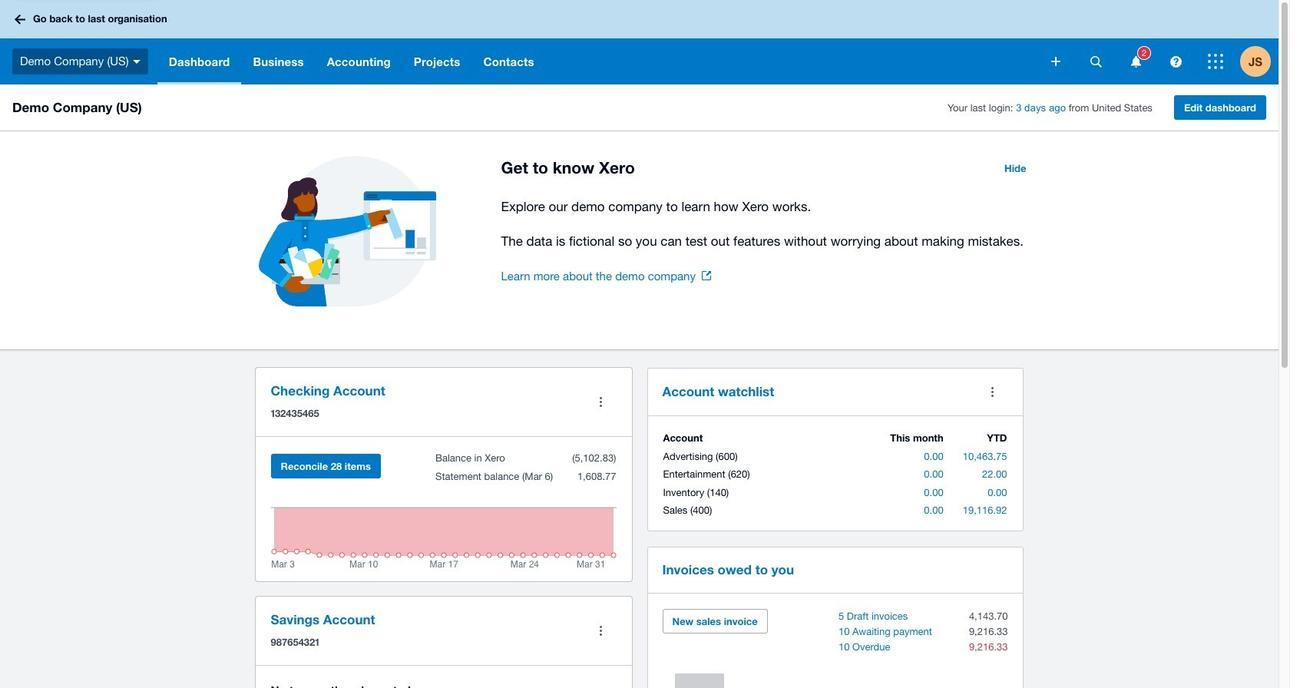 Task type: vqa. For each thing, say whether or not it's contained in the screenshot.
Shultz
no



Task type: describe. For each thing, give the bounding box(es) containing it.
accounts watchlist options image
[[978, 376, 1008, 407]]

1 horizontal spatial svg image
[[1171, 56, 1182, 67]]

manage menu toggle image
[[586, 387, 617, 418]]



Task type: locate. For each thing, give the bounding box(es) containing it.
banner
[[0, 0, 1279, 85]]

svg image
[[15, 14, 25, 24], [1091, 56, 1102, 67], [1052, 57, 1061, 66], [133, 60, 140, 64]]

svg image
[[1209, 54, 1224, 69], [1131, 56, 1141, 67], [1171, 56, 1182, 67]]

0 horizontal spatial svg image
[[1131, 56, 1141, 67]]

2 horizontal spatial svg image
[[1209, 54, 1224, 69]]

intro banner body element
[[501, 196, 1036, 252]]



